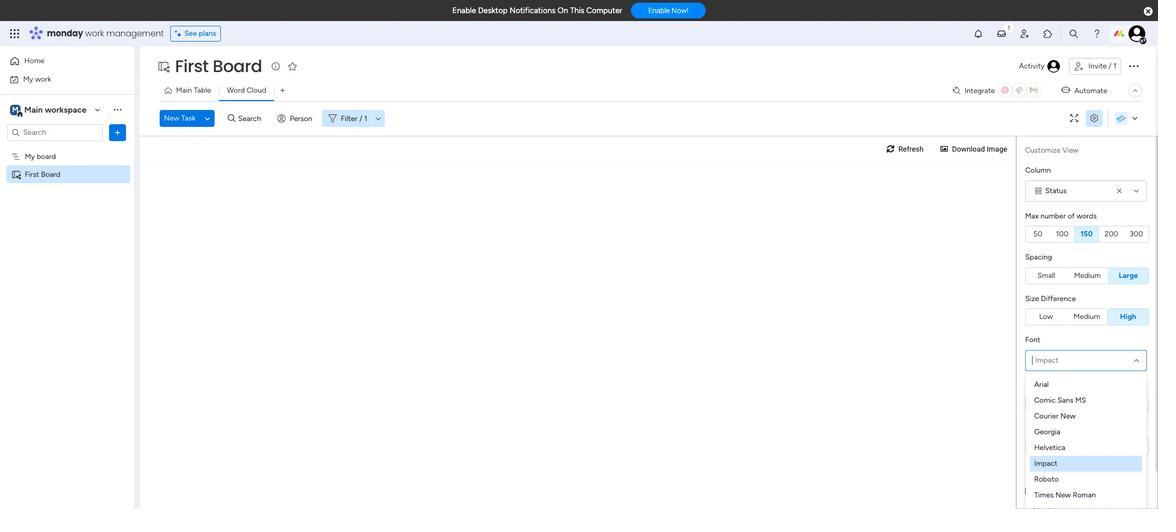 Task type: describe. For each thing, give the bounding box(es) containing it.
computer
[[587, 6, 623, 15]]

invite
[[1089, 62, 1107, 71]]

customize view
[[1026, 146, 1079, 155]]

cloud
[[247, 86, 266, 95]]

georgia
[[1035, 428, 1061, 437]]

filter / 1
[[341, 114, 367, 123]]

45°
[[1057, 400, 1069, 409]]

status
[[1046, 186, 1067, 195]]

work for my
[[35, 75, 51, 84]]

high button
[[1108, 309, 1150, 326]]

filter
[[341, 114, 358, 123]]

monday work management
[[47, 27, 164, 40]]

1 vertical spatial impact
[[1035, 460, 1058, 469]]

main workspace
[[24, 105, 86, 115]]

comic
[[1035, 396, 1056, 405]]

new inside button
[[164, 114, 179, 123]]

table
[[194, 86, 211, 95]]

my work button
[[6, 71, 113, 88]]

Search field
[[236, 111, 267, 126]]

home button
[[6, 53, 113, 70]]

show board description image
[[270, 61, 282, 72]]

collapse board header image
[[1132, 86, 1140, 95]]

max number of words
[[1026, 212, 1097, 221]]

large button
[[1108, 268, 1150, 285]]

arial
[[1035, 380, 1049, 389]]

integrate
[[965, 86, 995, 95]]

45° button
[[1051, 396, 1075, 413]]

/ for invite
[[1109, 62, 1112, 71]]

small
[[1038, 271, 1056, 280]]

150 button
[[1075, 226, 1099, 243]]

board inside list box
[[41, 170, 60, 179]]

main for main workspace
[[24, 105, 43, 115]]

see
[[184, 29, 197, 38]]

settings image
[[1086, 115, 1103, 123]]

person
[[290, 114, 312, 123]]

invite / 1
[[1089, 62, 1117, 71]]

workspace selection element
[[10, 104, 88, 117]]

home
[[24, 56, 44, 65]]

workspace options image
[[112, 105, 123, 115]]

number
[[1041, 212, 1066, 221]]

my board
[[25, 152, 56, 161]]

list box containing my board
[[0, 146, 134, 326]]

on
[[558, 6, 568, 15]]

workspace image
[[10, 104, 21, 116]]

split view
[[1042, 488, 1078, 497]]

enable desktop notifications on this computer
[[453, 6, 623, 15]]

view for customize view
[[1063, 146, 1079, 155]]

small button
[[1026, 268, 1068, 285]]

new task button
[[160, 110, 200, 127]]

main table
[[176, 86, 211, 95]]

150
[[1081, 230, 1093, 239]]

enable now!
[[648, 6, 689, 15]]

word
[[227, 86, 245, 95]]

200
[[1105, 230, 1119, 239]]

select product image
[[9, 28, 20, 39]]

main for main table
[[176, 86, 192, 95]]

see plans
[[184, 29, 216, 38]]

shareable board image
[[11, 170, 21, 180]]

v2 search image
[[228, 113, 236, 125]]

new for times
[[1056, 491, 1071, 500]]

customize
[[1026, 146, 1061, 155]]

300 button
[[1125, 226, 1150, 243]]

person button
[[273, 110, 319, 127]]

task
[[181, 114, 196, 123]]

courier new
[[1035, 412, 1076, 421]]

spacing
[[1026, 253, 1053, 262]]

0° button
[[1026, 396, 1051, 413]]

90°
[[1082, 400, 1094, 409]]

search everything image
[[1069, 28, 1079, 39]]

200 button
[[1099, 226, 1125, 243]]

automate
[[1075, 86, 1108, 95]]

50 button
[[1026, 226, 1051, 243]]

of
[[1068, 212, 1075, 221]]

0 vertical spatial impact
[[1036, 356, 1059, 365]]

roboto
[[1035, 475, 1059, 484]]

comic sans ms
[[1035, 396, 1087, 405]]

300
[[1130, 230, 1144, 239]]

column
[[1026, 166, 1051, 175]]

size
[[1026, 295, 1040, 303]]

medium for spacing
[[1075, 271, 1101, 280]]

max
[[1026, 212, 1039, 221]]

medium button for size difference
[[1067, 309, 1108, 326]]

1 horizontal spatial board
[[213, 54, 262, 78]]

times new roman
[[1035, 491, 1096, 500]]

50
[[1034, 230, 1043, 239]]

enable now! button
[[631, 3, 706, 19]]

workspace
[[45, 105, 86, 115]]

size difference
[[1026, 295, 1076, 303]]

font
[[1026, 336, 1041, 345]]

notifications image
[[973, 28, 984, 39]]

invite / 1 button
[[1069, 58, 1122, 75]]

now!
[[672, 6, 689, 15]]



Task type: vqa. For each thing, say whether or not it's contained in the screenshot.
online
no



Task type: locate. For each thing, give the bounding box(es) containing it.
0 vertical spatial medium
[[1075, 271, 1101, 280]]

0 horizontal spatial main
[[24, 105, 43, 115]]

0 vertical spatial my
[[23, 75, 33, 84]]

work down home
[[35, 75, 51, 84]]

0°
[[1035, 400, 1042, 409]]

enable inside enable now! button
[[648, 6, 670, 15]]

0 vertical spatial view
[[1063, 146, 1079, 155]]

1 vertical spatial first
[[25, 170, 39, 179]]

desktop
[[478, 6, 508, 15]]

main right workspace image
[[24, 105, 43, 115]]

low button
[[1026, 309, 1067, 326]]

1 vertical spatial my
[[25, 152, 35, 161]]

invite members image
[[1020, 28, 1030, 39]]

1 for invite / 1
[[1114, 62, 1117, 71]]

1 vertical spatial new
[[1061, 412, 1076, 421]]

my for my board
[[25, 152, 35, 161]]

view right customize
[[1063, 146, 1079, 155]]

1 vertical spatial board
[[41, 170, 60, 179]]

1 horizontal spatial main
[[176, 86, 192, 95]]

first board inside list box
[[25, 170, 60, 179]]

impact up roboto
[[1035, 460, 1058, 469]]

v2 split view image
[[1026, 486, 1034, 498]]

work right monday
[[85, 27, 104, 40]]

1 left arrow down image
[[364, 114, 367, 123]]

main inside main table button
[[176, 86, 192, 95]]

display
[[1026, 468, 1049, 477]]

enable
[[453, 6, 476, 15], [648, 6, 670, 15]]

First Board field
[[172, 54, 265, 78]]

medium up difference
[[1075, 271, 1101, 280]]

words
[[1077, 212, 1097, 221]]

1 vertical spatial 1
[[364, 114, 367, 123]]

my left board
[[25, 152, 35, 161]]

enable for enable desktop notifications on this computer
[[453, 6, 476, 15]]

impact
[[1036, 356, 1059, 365], [1035, 460, 1058, 469]]

1 vertical spatial work
[[35, 75, 51, 84]]

new task
[[164, 114, 196, 123]]

1 inside button
[[1037, 441, 1040, 450]]

medium down difference
[[1074, 313, 1101, 322]]

0 horizontal spatial board
[[41, 170, 60, 179]]

/ right 'filter'
[[360, 114, 363, 123]]

arrow down image
[[372, 112, 385, 125]]

enable left now!
[[648, 6, 670, 15]]

add view image
[[281, 87, 285, 95]]

apps image
[[1043, 28, 1054, 39]]

inbox image
[[997, 28, 1007, 39]]

board up word
[[213, 54, 262, 78]]

see plans button
[[170, 26, 221, 42]]

1 vertical spatial medium
[[1074, 313, 1101, 322]]

new down '45°' on the right of the page
[[1061, 412, 1076, 421]]

2 vertical spatial 1
[[1037, 441, 1040, 450]]

1 horizontal spatial /
[[1109, 62, 1112, 71]]

m
[[12, 105, 18, 114]]

enable left the desktop
[[453, 6, 476, 15]]

main left table
[[176, 86, 192, 95]]

90° button
[[1075, 396, 1100, 413]]

new left task
[[164, 114, 179, 123]]

0 horizontal spatial enable
[[453, 6, 476, 15]]

option
[[0, 147, 134, 149]]

dapulse close image
[[1144, 6, 1153, 17]]

0 horizontal spatial first board
[[25, 170, 60, 179]]

1 image
[[1005, 22, 1014, 33]]

rotations
[[1026, 382, 1057, 390]]

main table button
[[160, 82, 219, 99]]

1 vertical spatial /
[[360, 114, 363, 123]]

settings
[[1051, 468, 1078, 477]]

medium for size difference
[[1074, 313, 1101, 322]]

2 horizontal spatial 1
[[1114, 62, 1117, 71]]

first board down my board
[[25, 170, 60, 179]]

2
[[1061, 441, 1065, 450]]

word cloud button
[[219, 82, 274, 99]]

100
[[1057, 230, 1069, 239]]

1 vertical spatial main
[[24, 105, 43, 115]]

medium button
[[1068, 268, 1108, 285], [1067, 309, 1108, 326]]

view
[[1063, 146, 1079, 155], [1060, 488, 1078, 497]]

high
[[1121, 313, 1137, 322]]

my down home
[[23, 75, 33, 84]]

variety
[[1026, 423, 1049, 432]]

first board up table
[[175, 54, 262, 78]]

word cloud
[[227, 86, 266, 95]]

add to favorites image
[[288, 61, 298, 71]]

1 right invite
[[1114, 62, 1117, 71]]

monday
[[47, 27, 83, 40]]

display settings
[[1026, 468, 1078, 477]]

1 vertical spatial view
[[1060, 488, 1078, 497]]

sans
[[1058, 396, 1074, 405]]

times
[[1035, 491, 1054, 500]]

/ for filter
[[360, 114, 363, 123]]

open full screen image
[[1066, 115, 1083, 123]]

1 inside button
[[1114, 62, 1117, 71]]

first board
[[175, 54, 262, 78], [25, 170, 60, 179]]

difference
[[1041, 295, 1076, 303]]

view right split
[[1060, 488, 1078, 497]]

courier
[[1035, 412, 1059, 421]]

0 horizontal spatial options image
[[112, 127, 123, 138]]

1 horizontal spatial enable
[[648, 6, 670, 15]]

2 vertical spatial new
[[1056, 491, 1071, 500]]

1 horizontal spatial 1
[[1037, 441, 1040, 450]]

1 horizontal spatial first board
[[175, 54, 262, 78]]

1 down georgia
[[1037, 441, 1040, 450]]

impact down font on the bottom of the page
[[1036, 356, 1059, 365]]

0 horizontal spatial /
[[360, 114, 363, 123]]

medium button down difference
[[1067, 309, 1108, 326]]

ms
[[1076, 396, 1087, 405]]

/ right invite
[[1109, 62, 1112, 71]]

this
[[570, 6, 585, 15]]

board
[[37, 152, 56, 161]]

first up main table
[[175, 54, 209, 78]]

management
[[106, 27, 164, 40]]

enable for enable now!
[[648, 6, 670, 15]]

dapulse integrations image
[[953, 87, 961, 95]]

Search in workspace field
[[22, 127, 88, 139]]

options image
[[1128, 59, 1141, 72], [112, 127, 123, 138]]

/
[[1109, 62, 1112, 71], [360, 114, 363, 123]]

/ inside "invite / 1" button
[[1109, 62, 1112, 71]]

medium button for spacing
[[1068, 268, 1108, 285]]

shareable board image
[[157, 60, 170, 73]]

autopilot image
[[1062, 83, 1071, 97]]

0 vertical spatial board
[[213, 54, 262, 78]]

view for split view
[[1060, 488, 1078, 497]]

1 horizontal spatial first
[[175, 54, 209, 78]]

0 horizontal spatial first
[[25, 170, 39, 179]]

1 horizontal spatial work
[[85, 27, 104, 40]]

list box
[[0, 146, 134, 326]]

first right shareable board image
[[25, 170, 39, 179]]

1 vertical spatial medium button
[[1067, 309, 1108, 326]]

board
[[213, 54, 262, 78], [41, 170, 60, 179]]

helvetica
[[1035, 444, 1066, 453]]

1 for filter / 1
[[364, 114, 367, 123]]

angle down image
[[205, 115, 210, 123]]

0 vertical spatial medium button
[[1068, 268, 1108, 285]]

v2 status outline image
[[1036, 187, 1042, 195]]

0 vertical spatial new
[[164, 114, 179, 123]]

split
[[1042, 488, 1058, 497]]

0 horizontal spatial work
[[35, 75, 51, 84]]

new for courier
[[1061, 412, 1076, 421]]

my for my work
[[23, 75, 33, 84]]

0 vertical spatial first
[[175, 54, 209, 78]]

help image
[[1092, 28, 1103, 39]]

2 button
[[1051, 437, 1075, 454]]

main inside workspace selection element
[[24, 105, 43, 115]]

work inside 'button'
[[35, 75, 51, 84]]

medium
[[1075, 271, 1101, 280], [1074, 313, 1101, 322]]

board down board
[[41, 170, 60, 179]]

0 vertical spatial first board
[[175, 54, 262, 78]]

main
[[176, 86, 192, 95], [24, 105, 43, 115]]

medium button up difference
[[1068, 268, 1108, 285]]

1 horizontal spatial options image
[[1128, 59, 1141, 72]]

roman
[[1073, 491, 1096, 500]]

activity
[[1020, 62, 1045, 71]]

0 vertical spatial work
[[85, 27, 104, 40]]

first
[[175, 54, 209, 78], [25, 170, 39, 179]]

notifications
[[510, 6, 556, 15]]

my inside 'button'
[[23, 75, 33, 84]]

large
[[1119, 271, 1139, 280]]

work for monday
[[85, 27, 104, 40]]

0 vertical spatial options image
[[1128, 59, 1141, 72]]

plans
[[199, 29, 216, 38]]

new right times
[[1056, 491, 1071, 500]]

1 button
[[1026, 437, 1051, 454]]

low
[[1040, 313, 1054, 322]]

options image down workspace options 'image'
[[112, 127, 123, 138]]

my work
[[23, 75, 51, 84]]

activity button
[[1015, 58, 1065, 75]]

jacob simon image
[[1129, 25, 1146, 42]]

options image up collapse board header 'icon'
[[1128, 59, 1141, 72]]

0 horizontal spatial 1
[[364, 114, 367, 123]]

0 vertical spatial main
[[176, 86, 192, 95]]

0 vertical spatial /
[[1109, 62, 1112, 71]]

1 vertical spatial options image
[[112, 127, 123, 138]]

1 vertical spatial first board
[[25, 170, 60, 179]]

0 vertical spatial 1
[[1114, 62, 1117, 71]]



